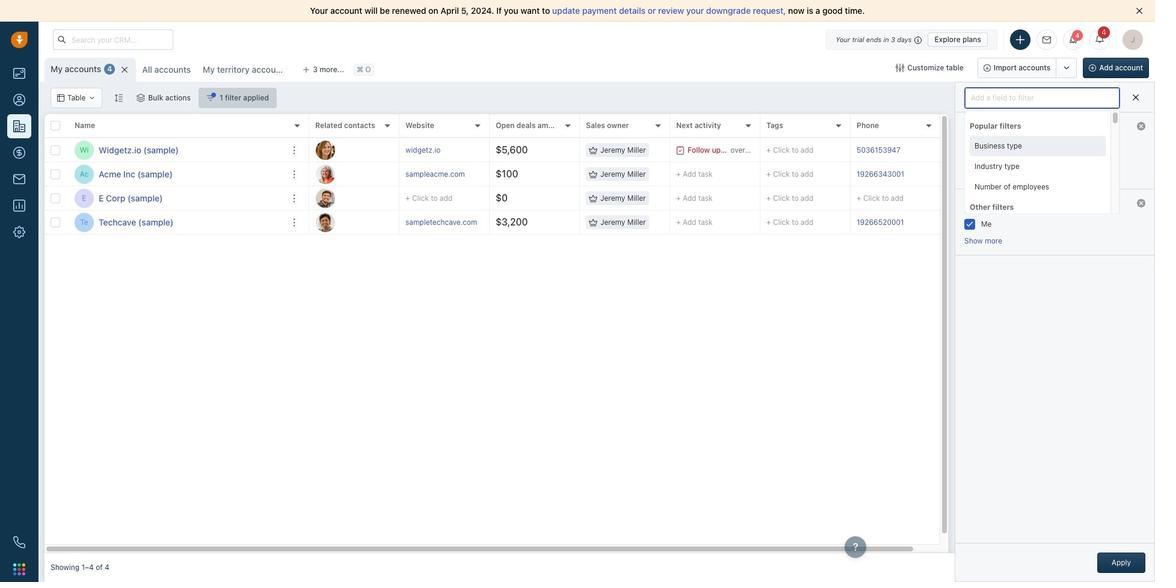 Task type: locate. For each thing, give the bounding box(es) containing it.
column header
[[69, 114, 309, 138]]

0 vertical spatial j image
[[316, 141, 335, 160]]

1 row group from the left
[[45, 138, 309, 235]]

s image
[[316, 213, 335, 232]]

list box
[[965, 110, 1121, 583]]

option
[[970, 116, 1106, 197], [970, 136, 1106, 156], [970, 156, 1106, 177], [970, 177, 1106, 197]]

l image
[[316, 165, 335, 184]]

phone element
[[7, 531, 31, 555]]

j image up s image
[[316, 189, 335, 208]]

press space to select this row. row
[[45, 138, 309, 163], [309, 138, 965, 163], [45, 163, 309, 187], [309, 163, 965, 187], [45, 187, 309, 211], [309, 187, 965, 211], [45, 211, 309, 235], [309, 211, 965, 235]]

grid
[[45, 114, 965, 554]]

phone image
[[13, 537, 25, 549]]

group
[[978, 58, 1078, 78], [970, 136, 1106, 197]]

1 j image from the top
[[316, 141, 335, 160]]

j image
[[316, 141, 335, 160], [316, 189, 335, 208]]

row group
[[45, 138, 309, 235], [309, 138, 965, 235]]

2 row group from the left
[[309, 138, 965, 235]]

1 option from the top
[[970, 116, 1106, 197]]

1 vertical spatial group
[[970, 136, 1106, 197]]

j image up l image
[[316, 141, 335, 160]]

row
[[45, 114, 309, 138]]

container_wx8msf4aqz5i3rn1 image
[[206, 94, 215, 102]]

container_wx8msf4aqz5i3rn1 image
[[896, 64, 905, 72], [137, 94, 145, 102], [57, 95, 64, 102], [89, 95, 96, 102], [589, 146, 598, 154], [677, 146, 685, 154], [589, 170, 598, 178], [589, 194, 598, 203], [589, 218, 598, 227]]

1 vertical spatial j image
[[316, 189, 335, 208]]



Task type: describe. For each thing, give the bounding box(es) containing it.
close image
[[1136, 7, 1144, 14]]

4 option from the top
[[970, 177, 1106, 197]]

Search your CRM... text field
[[53, 29, 173, 50]]

2 j image from the top
[[316, 189, 335, 208]]

2 option from the top
[[970, 136, 1106, 156]]

freshworks switcher image
[[13, 564, 25, 576]]

style_myh0__igzzd8unmi image
[[115, 94, 123, 102]]

send email image
[[1043, 36, 1052, 44]]

3 option from the top
[[970, 156, 1106, 177]]

0 vertical spatial group
[[978, 58, 1078, 78]]

Add a field to filter search field
[[965, 87, 1121, 109]]



Task type: vqa. For each thing, say whether or not it's contained in the screenshot.
2nd container_WX8MsF4aQZ5i3RN1 image from the bottom of the 1st row group from right
yes



